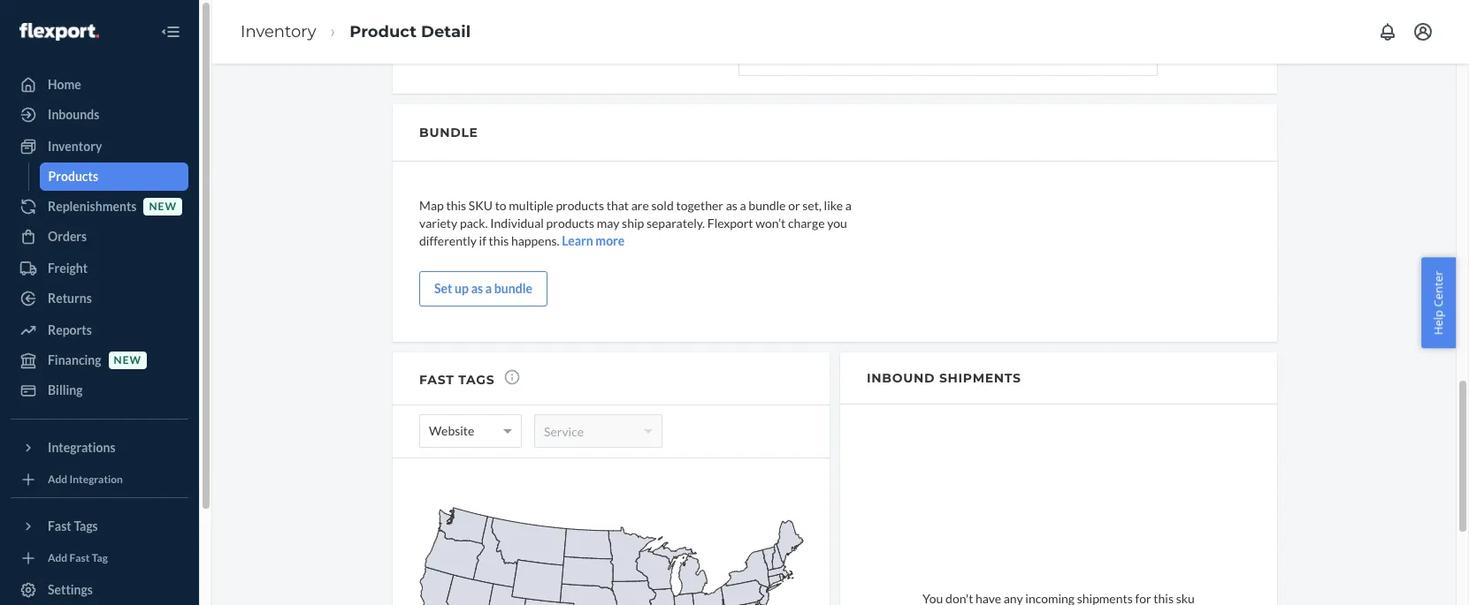 Task type: vqa. For each thing, say whether or not it's contained in the screenshot.
'more'
yes



Task type: describe. For each thing, give the bounding box(es) containing it.
set up as a bundle button
[[419, 271, 548, 307]]

bundle
[[419, 125, 478, 140]]

happens.
[[511, 233, 560, 248]]

fast tags inside dropdown button
[[48, 519, 98, 534]]

inventory inside inventory link
[[48, 139, 102, 154]]

product detail
[[350, 22, 471, 41]]

that
[[607, 198, 629, 213]]

0 vertical spatial products
[[556, 198, 604, 213]]

bundle inside the map this sku to multiple products that are sold together as a bundle or set, like a variety pack. individual products may ship separately. flexport won't charge you differently if this happens.
[[749, 198, 786, 213]]

map this sku to multiple products that are sold together as a bundle or set, like a variety pack. individual products may ship separately. flexport won't charge you differently if this happens.
[[419, 198, 852, 248]]

products link
[[39, 163, 188, 191]]

add integration link
[[11, 470, 188, 491]]

learn more button
[[562, 232, 625, 250]]

up
[[455, 281, 469, 296]]

inventory inside breadcrumbs navigation
[[241, 22, 316, 41]]

you
[[827, 216, 847, 231]]

freight
[[48, 261, 88, 276]]

if
[[479, 233, 486, 248]]

billing
[[48, 383, 83, 398]]

add integration
[[48, 474, 123, 487]]

financing
[[48, 353, 101, 368]]

1 vertical spatial products
[[546, 216, 595, 231]]

0 vertical spatial fast
[[419, 373, 454, 389]]

tags inside dropdown button
[[74, 519, 98, 534]]

individual
[[490, 216, 544, 231]]

flexport logo image
[[19, 23, 99, 40]]

inbound
[[867, 370, 935, 386]]

billing link
[[11, 377, 188, 405]]

new for replenishments
[[149, 200, 177, 214]]

bundle inside button
[[494, 281, 533, 296]]

reports
[[48, 323, 92, 338]]

a inside button
[[486, 281, 492, 296]]

returns
[[48, 291, 92, 306]]

settings
[[48, 583, 93, 598]]

are
[[631, 198, 649, 213]]

integration
[[69, 474, 123, 487]]

inbound shipments
[[867, 370, 1022, 386]]

product detail link
[[350, 22, 471, 41]]

as inside button
[[471, 281, 483, 296]]

products
[[48, 169, 98, 184]]

fast inside add fast tag link
[[69, 552, 90, 566]]

to
[[495, 198, 507, 213]]

learn
[[562, 233, 593, 248]]

ship
[[622, 216, 644, 231]]

help center button
[[1422, 258, 1456, 348]]

set,
[[803, 198, 822, 213]]

0 vertical spatial fast tags
[[419, 373, 495, 389]]

detail
[[421, 22, 471, 41]]

service
[[544, 424, 584, 440]]

1 vertical spatial inventory link
[[11, 133, 188, 161]]

open account menu image
[[1413, 21, 1434, 42]]

fast tags button
[[11, 513, 188, 541]]

differently
[[419, 233, 477, 248]]

may
[[597, 216, 620, 231]]



Task type: locate. For each thing, give the bounding box(es) containing it.
more
[[596, 233, 625, 248]]

a
[[740, 198, 746, 213], [845, 198, 852, 213], [486, 281, 492, 296]]

1 horizontal spatial fast tags
[[419, 373, 495, 389]]

add up settings
[[48, 552, 67, 566]]

fast tags
[[419, 373, 495, 389], [48, 519, 98, 534]]

freight link
[[11, 255, 188, 283]]

0 vertical spatial inventory link
[[241, 22, 316, 41]]

together
[[676, 198, 724, 213]]

products up may
[[556, 198, 604, 213]]

0 horizontal spatial new
[[114, 354, 142, 368]]

0 vertical spatial new
[[149, 200, 177, 214]]

0 vertical spatial bundle
[[749, 198, 786, 213]]

1 vertical spatial as
[[471, 281, 483, 296]]

home link
[[11, 71, 188, 99]]

1 vertical spatial tags
[[74, 519, 98, 534]]

add fast tag
[[48, 552, 108, 566]]

1 vertical spatial fast tags
[[48, 519, 98, 534]]

integrations button
[[11, 434, 188, 463]]

this
[[446, 198, 466, 213], [489, 233, 509, 248]]

close navigation image
[[160, 21, 181, 42]]

0 horizontal spatial as
[[471, 281, 483, 296]]

2 vertical spatial fast
[[69, 552, 90, 566]]

new for financing
[[114, 354, 142, 368]]

add fast tag link
[[11, 548, 188, 570]]

settings link
[[11, 577, 188, 605]]

set
[[434, 281, 452, 296]]

add for add fast tag
[[48, 552, 67, 566]]

fast tags up add fast tag
[[48, 519, 98, 534]]

reports link
[[11, 317, 188, 345]]

like
[[824, 198, 843, 213]]

inbounds link
[[11, 101, 188, 129]]

this right if
[[489, 233, 509, 248]]

0 horizontal spatial tags
[[74, 519, 98, 534]]

breadcrumbs navigation
[[226, 6, 485, 58]]

learn more
[[562, 233, 625, 248]]

returns link
[[11, 285, 188, 313]]

fast
[[419, 373, 454, 389], [48, 519, 71, 534], [69, 552, 90, 566]]

new down the products link
[[149, 200, 177, 214]]

pack.
[[460, 216, 488, 231]]

orders
[[48, 229, 87, 244]]

multiple
[[509, 198, 554, 213]]

0 vertical spatial tags
[[458, 373, 495, 389]]

set up as a bundle
[[434, 281, 533, 296]]

0 horizontal spatial bundle
[[494, 281, 533, 296]]

as
[[726, 198, 738, 213], [471, 281, 483, 296]]

bundle
[[749, 198, 786, 213], [494, 281, 533, 296]]

a right up
[[486, 281, 492, 296]]

variety
[[419, 216, 458, 231]]

website
[[429, 424, 475, 439]]

fast left tag
[[69, 552, 90, 566]]

1 horizontal spatial a
[[740, 198, 746, 213]]

1 vertical spatial inventory
[[48, 139, 102, 154]]

2 add from the top
[[48, 552, 67, 566]]

or
[[788, 198, 800, 213]]

0 vertical spatial this
[[446, 198, 466, 213]]

inbounds
[[48, 107, 99, 122]]

tag
[[92, 552, 108, 566]]

add left integration
[[48, 474, 67, 487]]

1 vertical spatial fast
[[48, 519, 71, 534]]

tags
[[458, 373, 495, 389], [74, 519, 98, 534]]

fast up the website
[[419, 373, 454, 389]]

products up learn
[[546, 216, 595, 231]]

home
[[48, 77, 81, 92]]

charge
[[788, 216, 825, 231]]

0 horizontal spatial this
[[446, 198, 466, 213]]

1 horizontal spatial inventory link
[[241, 22, 316, 41]]

open notifications image
[[1377, 21, 1399, 42]]

1 horizontal spatial inventory
[[241, 22, 316, 41]]

help center
[[1431, 271, 1447, 335]]

bundle right up
[[494, 281, 533, 296]]

center
[[1431, 271, 1447, 307]]

help
[[1431, 310, 1447, 335]]

separately.
[[647, 216, 705, 231]]

won't
[[756, 216, 786, 231]]

as inside the map this sku to multiple products that are sold together as a bundle or set, like a variety pack. individual products may ship separately. flexport won't charge you differently if this happens.
[[726, 198, 738, 213]]

1 add from the top
[[48, 474, 67, 487]]

bundle up won't
[[749, 198, 786, 213]]

fast inside fast tags dropdown button
[[48, 519, 71, 534]]

0 vertical spatial inventory
[[241, 22, 316, 41]]

as up flexport
[[726, 198, 738, 213]]

0 horizontal spatial fast tags
[[48, 519, 98, 534]]

orders link
[[11, 223, 188, 251]]

inventory
[[241, 22, 316, 41], [48, 139, 102, 154]]

0 horizontal spatial inventory link
[[11, 133, 188, 161]]

this left sku
[[446, 198, 466, 213]]

1 horizontal spatial this
[[489, 233, 509, 248]]

replenishments
[[48, 199, 137, 214]]

1 horizontal spatial as
[[726, 198, 738, 213]]

a up flexport
[[740, 198, 746, 213]]

tags up the website
[[458, 373, 495, 389]]

1 horizontal spatial new
[[149, 200, 177, 214]]

1 vertical spatial add
[[48, 552, 67, 566]]

tags up add fast tag
[[74, 519, 98, 534]]

integrations
[[48, 441, 116, 456]]

as right up
[[471, 281, 483, 296]]

new down reports link at the bottom left of page
[[114, 354, 142, 368]]

1 horizontal spatial tags
[[458, 373, 495, 389]]

1 vertical spatial bundle
[[494, 281, 533, 296]]

2 horizontal spatial a
[[845, 198, 852, 213]]

1 vertical spatial this
[[489, 233, 509, 248]]

map
[[419, 198, 444, 213]]

products
[[556, 198, 604, 213], [546, 216, 595, 231]]

add
[[48, 474, 67, 487], [48, 552, 67, 566]]

fast up add fast tag
[[48, 519, 71, 534]]

1 horizontal spatial bundle
[[749, 198, 786, 213]]

shipments
[[939, 370, 1022, 386]]

a right like at the right of the page
[[845, 198, 852, 213]]

website option
[[429, 417, 475, 447]]

0 horizontal spatial inventory
[[48, 139, 102, 154]]

flexport
[[707, 216, 753, 231]]

fast tags up the website
[[419, 373, 495, 389]]

product
[[350, 22, 417, 41]]

0 vertical spatial as
[[726, 198, 738, 213]]

0 vertical spatial add
[[48, 474, 67, 487]]

add for add integration
[[48, 474, 67, 487]]

sku
[[469, 198, 493, 213]]

new
[[149, 200, 177, 214], [114, 354, 142, 368]]

0 horizontal spatial a
[[486, 281, 492, 296]]

sold
[[652, 198, 674, 213]]

1 vertical spatial new
[[114, 354, 142, 368]]

inventory link
[[241, 22, 316, 41], [11, 133, 188, 161]]



